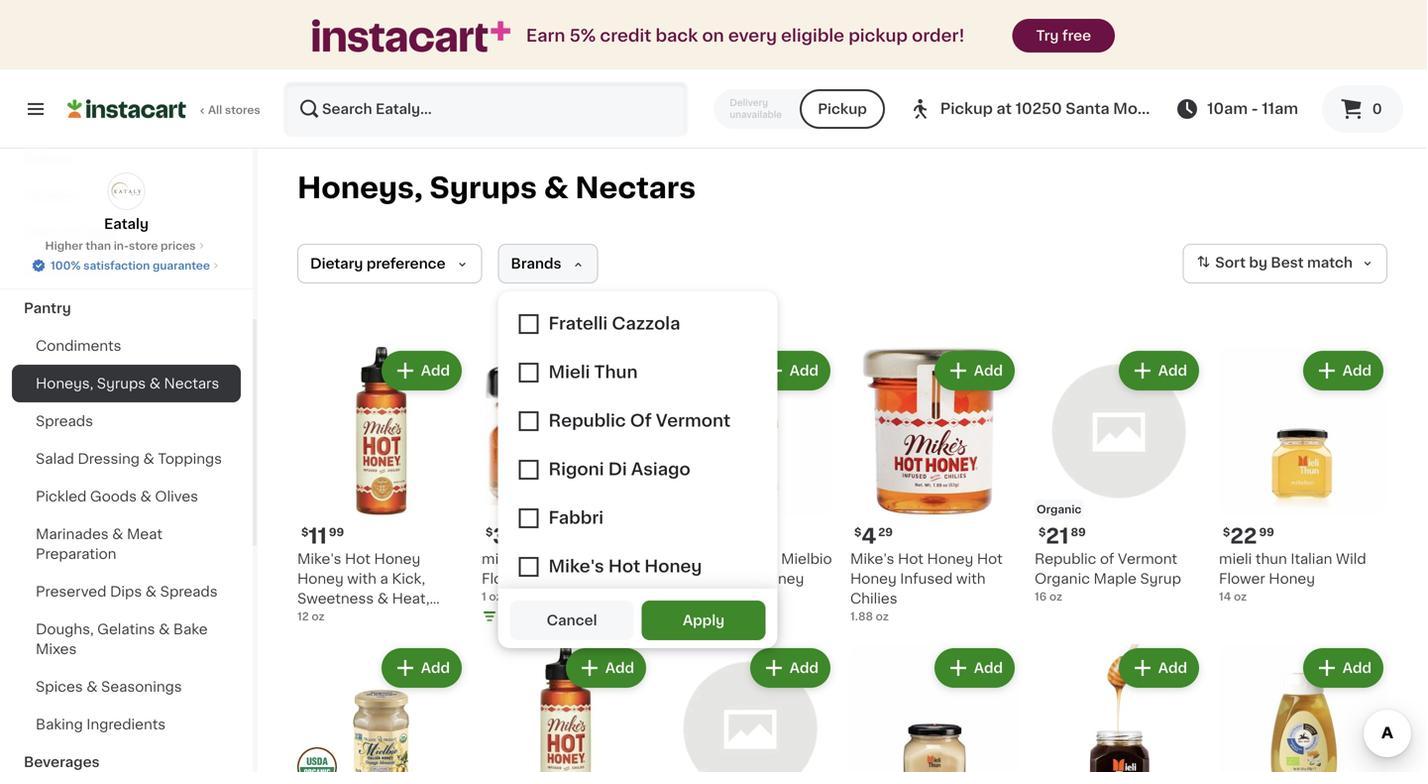 Task type: describe. For each thing, give the bounding box(es) containing it.
& down a
[[377, 592, 389, 606]]

monica
[[1113, 102, 1170, 116]]

honey inside rigoni di asiago mielbio linden tiglio honey 10.58 oz
[[758, 572, 804, 586]]

higher than in-store prices link
[[45, 238, 208, 254]]

89 for 3
[[509, 527, 524, 538]]

marinades & meat preparation
[[36, 527, 163, 561]]

mike's for mike's hot honey honey with a kick, sweetness & heat, gluten-free & paleo
[[297, 552, 341, 566]]

4
[[862, 526, 876, 547]]

preference
[[367, 257, 446, 271]]

salad dressing & toppings
[[36, 452, 222, 466]]

di
[[714, 552, 727, 566]]

pickup button
[[800, 89, 885, 129]]

0 vertical spatial honeys, syrups & nectars
[[297, 174, 696, 202]]

cancel
[[547, 614, 597, 627]]

item badge image
[[297, 747, 337, 772]]

pasta
[[24, 264, 64, 278]]

of
[[1100, 552, 1114, 566]]

sort
[[1215, 256, 1246, 270]]

organic inside republic of vermont organic maple syrup 16 oz
[[1035, 572, 1090, 586]]

product group containing 3
[[482, 347, 650, 628]]

doughs, gelatins & bake mixes link
[[12, 611, 241, 668]]

wild for mieli thun italian wild flower honey 1 oz
[[599, 552, 629, 566]]

best
[[1271, 256, 1304, 270]]

salad
[[36, 452, 74, 466]]

Best match Sort by field
[[1183, 244, 1388, 283]]

& inside marinades & meat preparation
[[112, 527, 123, 541]]

100%
[[51, 260, 81, 271]]

bakery link
[[12, 139, 241, 176]]

hot for with
[[345, 552, 371, 566]]

gluten-
[[297, 612, 350, 625]]

sort by
[[1215, 256, 1268, 270]]

11
[[309, 526, 327, 547]]

& inside doughs, gelatins & bake mixes
[[159, 622, 170, 636]]

italian for mieli thun italian wild flower honey 1 oz
[[553, 552, 595, 566]]

oz inside mieli thun italian wild flower honey 14 oz
[[1234, 591, 1247, 602]]

ingredients
[[87, 718, 166, 731]]

republic of vermont organic maple syrup 16 oz
[[1035, 552, 1181, 602]]

bake
[[173, 622, 208, 636]]

gelatins
[[97, 622, 155, 636]]

pickup at 10250 santa monica blvd.
[[940, 102, 1212, 116]]

try free
[[1036, 29, 1091, 43]]

alcohol
[[24, 188, 78, 202]]

mixes
[[36, 642, 77, 656]]

bakery
[[24, 151, 74, 165]]

thun for mieli thun italian wild flower honey 1 oz
[[518, 552, 550, 566]]

mieli for mieli thun italian wild flower honey 1 oz
[[482, 552, 515, 566]]

heat,
[[392, 592, 430, 606]]

syrup
[[1140, 572, 1181, 586]]

eggs
[[81, 226, 116, 240]]

22
[[1230, 526, 1257, 547]]

condiments
[[36, 339, 121, 353]]

than
[[86, 240, 111, 251]]

$ for 4
[[854, 527, 862, 538]]

99 for 22
[[1259, 527, 1274, 538]]

0
[[1372, 102, 1382, 116]]

oz inside republic of vermont organic maple syrup 16 oz
[[1049, 591, 1062, 602]]

order!
[[912, 27, 965, 44]]

goods
[[90, 490, 137, 503]]

$ for 3
[[486, 527, 493, 538]]

oz inside mieli thun italian wild flower honey 1 oz
[[489, 591, 502, 602]]

pickup for pickup
[[818, 102, 867, 116]]

12 oz
[[297, 611, 325, 622]]

satisfaction
[[83, 260, 150, 271]]

1 horizontal spatial spreads
[[160, 585, 218, 599]]

eataly link
[[104, 172, 149, 234]]

doughs, gelatins & bake mixes
[[36, 622, 208, 656]]

instacart logo image
[[67, 97, 186, 121]]

$ for 11
[[301, 527, 309, 538]]

eataly
[[104, 217, 149, 231]]

hot for honey
[[898, 552, 924, 566]]

honey inside mieli thun italian wild flower honey 1 oz
[[532, 572, 578, 586]]

at
[[997, 102, 1012, 116]]

thun for mieli thun italian wild flower honey 14 oz
[[1256, 552, 1287, 566]]

rigoni
[[666, 552, 710, 566]]

11am
[[1262, 102, 1298, 116]]

1 vertical spatial honeys,
[[36, 377, 93, 391]]

mike's hot honey hot honey infused with chilies 1.88 oz
[[850, 552, 1003, 622]]

on
[[702, 27, 724, 44]]

mieli for mieli thun italian wild flower honey 14 oz
[[1219, 552, 1252, 566]]

stores
[[225, 105, 260, 115]]

dressing
[[78, 452, 140, 466]]

10250
[[1015, 102, 1062, 116]]

honeys, syrups & nectars link
[[12, 365, 241, 402]]

brands button
[[498, 244, 598, 283]]

prices
[[161, 240, 196, 251]]

blvd.
[[1174, 102, 1212, 116]]

$ for 21
[[1039, 527, 1046, 538]]

back
[[656, 27, 698, 44]]

flower for mieli thun italian wild flower honey 1 oz
[[482, 572, 528, 586]]

meat
[[127, 527, 163, 541]]

baking
[[36, 718, 83, 731]]

nectars inside honeys, syrups & nectars link
[[164, 377, 219, 391]]

best match
[[1271, 256, 1353, 270]]

mieli thun italian wild flower honey 1 oz
[[482, 552, 629, 602]]

condiments link
[[12, 327, 241, 365]]

product group containing 11
[[297, 347, 466, 625]]

marinades
[[36, 527, 109, 541]]

5%
[[569, 27, 596, 44]]

& inside salad dressing & toppings 'link'
[[143, 452, 154, 466]]

honeys, syrups & nectars inside honeys, syrups & nectars link
[[36, 377, 219, 391]]

pickled goods & olives
[[36, 490, 198, 503]]

-
[[1252, 102, 1258, 116]]

product group containing 22
[[1219, 347, 1388, 605]]

89 for 21
[[1071, 527, 1086, 538]]



Task type: vqa. For each thing, say whether or not it's contained in the screenshot.


Task type: locate. For each thing, give the bounding box(es) containing it.
1 horizontal spatial honeys, syrups & nectars
[[297, 174, 696, 202]]

wild
[[599, 552, 629, 566], [1336, 552, 1366, 566]]

0 horizontal spatial syrups
[[97, 377, 146, 391]]

italian
[[553, 552, 595, 566], [1291, 552, 1333, 566]]

hot inside mike's hot honey honey with a kick, sweetness & heat, gluten-free & paleo
[[345, 552, 371, 566]]

wild for mieli thun italian wild flower honey 14 oz
[[1336, 552, 1366, 566]]

&
[[544, 174, 569, 202], [66, 226, 77, 240], [67, 264, 79, 278], [149, 377, 161, 391], [143, 452, 154, 466], [140, 490, 151, 503], [112, 527, 123, 541], [146, 585, 157, 599], [377, 592, 389, 606], [385, 612, 396, 625], [159, 622, 170, 636], [86, 680, 98, 694]]

oz right 1
[[489, 591, 502, 602]]

guarantee
[[153, 260, 210, 271]]

2 mieli from the left
[[1219, 552, 1252, 566]]

& inside pasta & rice link
[[67, 264, 79, 278]]

mike's inside mike's hot honey hot honey infused with chilies 1.88 oz
[[850, 552, 894, 566]]

product group containing 4
[[850, 347, 1019, 624]]

pickup
[[940, 102, 993, 116], [818, 102, 867, 116]]

& left rice
[[67, 264, 79, 278]]

mieli down 3
[[482, 552, 515, 566]]

5 $ from the left
[[1223, 527, 1230, 538]]

many
[[502, 611, 533, 622]]

2 with from the left
[[956, 572, 986, 586]]

0 horizontal spatial pickup
[[818, 102, 867, 116]]

0 horizontal spatial thun
[[518, 552, 550, 566]]

pickup
[[849, 27, 908, 44]]

0 vertical spatial syrups
[[430, 174, 537, 202]]

0 horizontal spatial flower
[[482, 572, 528, 586]]

flower up 14
[[1219, 572, 1265, 586]]

$
[[301, 527, 309, 538], [486, 527, 493, 538], [854, 527, 862, 538], [1039, 527, 1046, 538], [1223, 527, 1230, 538]]

oz right 16
[[1049, 591, 1062, 602]]

2 mike's from the left
[[850, 552, 894, 566]]

14
[[1219, 591, 1231, 602]]

0 horizontal spatial 89
[[509, 527, 524, 538]]

mike's for mike's hot honey hot honey infused with chilies 1.88 oz
[[850, 552, 894, 566]]

$ inside "$ 22 99"
[[1223, 527, 1230, 538]]

mike's hot honey honey with a kick, sweetness & heat, gluten-free & paleo
[[297, 552, 438, 625]]

$ inside $ 11 99
[[301, 527, 309, 538]]

99 right the 22
[[1259, 527, 1274, 538]]

1
[[482, 591, 486, 602]]

1 vertical spatial nectars
[[164, 377, 219, 391]]

2 italian from the left
[[1291, 552, 1333, 566]]

honeys, syrups & nectars down search field
[[297, 174, 696, 202]]

1 vertical spatial honeys, syrups & nectars
[[36, 377, 219, 391]]

oz down chilies
[[876, 611, 889, 622]]

0 vertical spatial organic
[[1037, 504, 1082, 515]]

0 horizontal spatial honeys, syrups & nectars
[[36, 377, 219, 391]]

honeys, down condiments
[[36, 377, 93, 391]]

hot up infused
[[898, 552, 924, 566]]

kick,
[[392, 572, 425, 586]]

& down condiments link on the left top of the page
[[149, 377, 161, 391]]

1 89 from the left
[[509, 527, 524, 538]]

honey up kick,
[[374, 552, 420, 566]]

with right infused
[[956, 572, 986, 586]]

12
[[297, 611, 309, 622]]

rice
[[82, 264, 114, 278]]

pickled goods & olives link
[[12, 478, 241, 515]]

dairy & eggs link
[[12, 214, 241, 252]]

2 thun from the left
[[1256, 552, 1287, 566]]

& inside pickled goods & olives link
[[140, 490, 151, 503]]

0 horizontal spatial hot
[[345, 552, 371, 566]]

$ up republic
[[1039, 527, 1046, 538]]

eataly logo image
[[108, 172, 145, 210]]

10am - 11am
[[1207, 102, 1298, 116]]

89 right the 21
[[1071, 527, 1086, 538]]

by
[[1249, 256, 1268, 270]]

oz right 14
[[1234, 591, 1247, 602]]

honey up infused
[[927, 552, 974, 566]]

italian inside mieli thun italian wild flower honey 14 oz
[[1291, 552, 1333, 566]]

maple
[[1094, 572, 1137, 586]]

italian for mieli thun italian wild flower honey 14 oz
[[1291, 552, 1333, 566]]

honey inside mieli thun italian wild flower honey 14 oz
[[1269, 572, 1315, 586]]

$ 4 29
[[854, 526, 893, 547]]

store
[[129, 240, 158, 251]]

thun down "$ 22 99"
[[1256, 552, 1287, 566]]

doughs,
[[36, 622, 94, 636]]

1 vertical spatial syrups
[[97, 377, 146, 391]]

asiago
[[730, 552, 778, 566]]

& inside dairy & eggs link
[[66, 226, 77, 240]]

add button
[[383, 353, 460, 389], [568, 353, 644, 389], [752, 353, 829, 389], [936, 353, 1013, 389], [1121, 353, 1197, 389], [1305, 353, 1382, 389], [383, 650, 460, 686], [568, 650, 644, 686], [752, 650, 829, 686], [936, 650, 1013, 686], [1121, 650, 1197, 686], [1305, 650, 1382, 686]]

$ for 22
[[1223, 527, 1230, 538]]

higher than in-store prices
[[45, 240, 196, 251]]

spices
[[36, 680, 83, 694]]

chilies
[[850, 592, 898, 606]]

flower inside mieli thun italian wild flower honey 14 oz
[[1219, 572, 1265, 586]]

preparation
[[36, 547, 116, 561]]

& inside preserved dips & spreads link
[[146, 585, 157, 599]]

hot up sweetness
[[345, 552, 371, 566]]

0 horizontal spatial honeys,
[[36, 377, 93, 391]]

sweetness
[[297, 592, 374, 606]]

oz right 12
[[312, 611, 325, 622]]

salad dressing & toppings link
[[12, 440, 241, 478]]

$ inside $ 3 89
[[486, 527, 493, 538]]

earn
[[526, 27, 565, 44]]

thun down $ 3 89
[[518, 552, 550, 566]]

1 horizontal spatial mike's
[[850, 552, 894, 566]]

thun inside mieli thun italian wild flower honey 1 oz
[[518, 552, 550, 566]]

& inside honeys, syrups & nectars link
[[149, 377, 161, 391]]

3 $ from the left
[[854, 527, 862, 538]]

1 with from the left
[[347, 572, 377, 586]]

wild inside mieli thun italian wild flower honey 1 oz
[[599, 552, 629, 566]]

mieli thun italian wild flower honey 14 oz
[[1219, 552, 1366, 602]]

preserved
[[36, 585, 106, 599]]

honey up the stock
[[532, 572, 578, 586]]

99 inside "$ 22 99"
[[1259, 527, 1274, 538]]

honey down the mielbio
[[758, 572, 804, 586]]

$ inside $ 21 89
[[1039, 527, 1046, 538]]

0 vertical spatial honeys,
[[297, 174, 423, 202]]

flower for mieli thun italian wild flower honey 14 oz
[[1219, 572, 1265, 586]]

mieli
[[482, 552, 515, 566], [1219, 552, 1252, 566]]

0 horizontal spatial with
[[347, 572, 377, 586]]

0 horizontal spatial spreads
[[36, 414, 93, 428]]

rigoni di asiago mielbio linden tiglio honey 10.58 oz
[[666, 552, 832, 602]]

2 flower from the left
[[1219, 572, 1265, 586]]

1 horizontal spatial 99
[[1259, 527, 1274, 538]]

& inside the spices & seasonings link
[[86, 680, 98, 694]]

& right free
[[385, 612, 396, 625]]

syrups up spreads link
[[97, 377, 146, 391]]

honey up sweetness
[[297, 572, 344, 586]]

0 horizontal spatial wild
[[599, 552, 629, 566]]

spreads link
[[12, 402, 241, 440]]

89 inside $ 21 89
[[1071, 527, 1086, 538]]

product group
[[297, 347, 466, 625], [482, 347, 650, 628], [666, 347, 835, 605], [850, 347, 1019, 624], [1035, 347, 1203, 605], [1219, 347, 1388, 605], [297, 644, 466, 772], [482, 644, 650, 772], [666, 644, 835, 772], [850, 644, 1019, 772], [1035, 644, 1203, 772], [1219, 644, 1388, 772]]

2 wild from the left
[[1336, 552, 1366, 566]]

free
[[1062, 29, 1091, 43]]

thun
[[518, 552, 550, 566], [1256, 552, 1287, 566]]

1 horizontal spatial thun
[[1256, 552, 1287, 566]]

mike's down $ 4 29
[[850, 552, 894, 566]]

1 horizontal spatial syrups
[[430, 174, 537, 202]]

& right dips
[[146, 585, 157, 599]]

flower up 1
[[482, 572, 528, 586]]

2 $ from the left
[[486, 527, 493, 538]]

99
[[329, 527, 344, 538], [1259, 527, 1274, 538]]

dietary preference
[[310, 257, 446, 271]]

10am - 11am link
[[1176, 97, 1298, 121]]

oz inside mike's hot honey hot honey infused with chilies 1.88 oz
[[876, 611, 889, 622]]

0 horizontal spatial 99
[[329, 527, 344, 538]]

89
[[509, 527, 524, 538], [1071, 527, 1086, 538]]

santa
[[1066, 102, 1110, 116]]

in
[[536, 611, 546, 622]]

honeys, syrups & nectars up spreads link
[[36, 377, 219, 391]]

spreads up salad
[[36, 414, 93, 428]]

spices & seasonings link
[[12, 668, 241, 706]]

with left a
[[347, 572, 377, 586]]

service type group
[[714, 89, 885, 129]]

0 horizontal spatial italian
[[553, 552, 595, 566]]

mieli inside mieli thun italian wild flower honey 1 oz
[[482, 552, 515, 566]]

oz inside rigoni di asiago mielbio linden tiglio honey 10.58 oz
[[699, 591, 712, 602]]

1 vertical spatial organic
[[1035, 572, 1090, 586]]

oz
[[489, 591, 502, 602], [699, 591, 712, 602], [1049, 591, 1062, 602], [1234, 591, 1247, 602], [312, 611, 325, 622], [876, 611, 889, 622]]

organic up the 21
[[1037, 504, 1082, 515]]

$ inside $ 4 29
[[854, 527, 862, 538]]

italian inside mieli thun italian wild flower honey 1 oz
[[553, 552, 595, 566]]

99 for 11
[[329, 527, 344, 538]]

1 wild from the left
[[599, 552, 629, 566]]

1 horizontal spatial 89
[[1071, 527, 1086, 538]]

pantry link
[[12, 289, 241, 327]]

republic
[[1035, 552, 1097, 566]]

mike's inside mike's hot honey honey with a kick, sweetness & heat, gluten-free & paleo
[[297, 552, 341, 566]]

99 right 11
[[329, 527, 344, 538]]

match
[[1307, 256, 1353, 270]]

& right dressing on the bottom of page
[[143, 452, 154, 466]]

0 horizontal spatial mieli
[[482, 552, 515, 566]]

1 horizontal spatial pickup
[[940, 102, 993, 116]]

1 hot from the left
[[345, 552, 371, 566]]

1 horizontal spatial italian
[[1291, 552, 1333, 566]]

pickup left the at
[[940, 102, 993, 116]]

pickup for pickup at 10250 santa monica blvd.
[[940, 102, 993, 116]]

1 horizontal spatial nectars
[[575, 174, 696, 202]]

$ 21 89
[[1039, 526, 1086, 547]]

honey up chilies
[[850, 572, 897, 586]]

organic down republic
[[1035, 572, 1090, 586]]

try
[[1036, 29, 1059, 43]]

1 horizontal spatial honeys,
[[297, 174, 423, 202]]

preserved dips & spreads
[[36, 585, 218, 599]]

2 99 from the left
[[1259, 527, 1274, 538]]

& left bake
[[159, 622, 170, 636]]

flower
[[482, 572, 528, 586], [1219, 572, 1265, 586]]

1 horizontal spatial wild
[[1336, 552, 1366, 566]]

hot left republic
[[977, 552, 1003, 566]]

2 hot from the left
[[898, 552, 924, 566]]

honey
[[374, 552, 420, 566], [927, 552, 974, 566], [297, 572, 344, 586], [532, 572, 578, 586], [758, 572, 804, 586], [850, 572, 897, 586], [1269, 572, 1315, 586]]

alcohol link
[[12, 176, 241, 214]]

instacart plus icon image
[[312, 19, 510, 52]]

mike's
[[297, 552, 341, 566], [850, 552, 894, 566]]

1 flower from the left
[[482, 572, 528, 586]]

1 italian from the left
[[553, 552, 595, 566]]

wild inside mieli thun italian wild flower honey 14 oz
[[1336, 552, 1366, 566]]

mieli inside mieli thun italian wild flower honey 14 oz
[[1219, 552, 1252, 566]]

0 button
[[1322, 85, 1403, 133]]

all stores link
[[67, 81, 262, 137]]

brands
[[511, 257, 562, 271]]

pickup inside button
[[818, 102, 867, 116]]

dairy
[[24, 226, 62, 240]]

mieli down the 22
[[1219, 552, 1252, 566]]

oz down linden at bottom
[[699, 591, 712, 602]]

$ left 29
[[854, 527, 862, 538]]

marinades & meat preparation link
[[12, 515, 241, 573]]

product group containing 21
[[1035, 347, 1203, 605]]

& up "brands" dropdown button
[[544, 174, 569, 202]]

1 horizontal spatial mieli
[[1219, 552, 1252, 566]]

spreads up bake
[[160, 585, 218, 599]]

1 vertical spatial spreads
[[160, 585, 218, 599]]

preserved dips & spreads link
[[12, 573, 241, 611]]

None search field
[[283, 81, 688, 137]]

1 horizontal spatial with
[[956, 572, 986, 586]]

& up the higher
[[66, 226, 77, 240]]

honey down "$ 22 99"
[[1269, 572, 1315, 586]]

16
[[1035, 591, 1047, 602]]

with
[[347, 572, 377, 586], [956, 572, 986, 586]]

1 99 from the left
[[329, 527, 344, 538]]

with inside mike's hot honey honey with a kick, sweetness & heat, gluten-free & paleo
[[347, 572, 377, 586]]

1 horizontal spatial hot
[[898, 552, 924, 566]]

99 inside $ 11 99
[[329, 527, 344, 538]]

in-
[[114, 240, 129, 251]]

beverages
[[24, 755, 100, 769]]

3
[[493, 526, 507, 547]]

1 mieli from the left
[[482, 552, 515, 566]]

Search field
[[285, 83, 686, 135]]

$ up 14
[[1223, 527, 1230, 538]]

3 hot from the left
[[977, 552, 1003, 566]]

pickup down 'eligible'
[[818, 102, 867, 116]]

1 thun from the left
[[518, 552, 550, 566]]

$14.19 element
[[666, 523, 835, 549]]

thun inside mieli thun italian wild flower honey 14 oz
[[1256, 552, 1287, 566]]

many in stock
[[502, 611, 580, 622]]

100% satisfaction guarantee button
[[31, 254, 222, 274]]

$ up sweetness
[[301, 527, 309, 538]]

& right spices
[[86, 680, 98, 694]]

& left the olives
[[140, 490, 151, 503]]

0 horizontal spatial nectars
[[164, 377, 219, 391]]

baking ingredients link
[[12, 706, 241, 743]]

1 $ from the left
[[301, 527, 309, 538]]

1 mike's from the left
[[297, 552, 341, 566]]

0 horizontal spatial mike's
[[297, 552, 341, 566]]

& left meat
[[112, 527, 123, 541]]

$ up 1
[[486, 527, 493, 538]]

infused
[[900, 572, 953, 586]]

pickup inside popup button
[[940, 102, 993, 116]]

credit
[[600, 27, 652, 44]]

0 vertical spatial spreads
[[36, 414, 93, 428]]

cancel button
[[510, 601, 634, 640]]

honeys, syrups & nectars
[[297, 174, 696, 202], [36, 377, 219, 391]]

syrups down search field
[[430, 174, 537, 202]]

organic
[[1037, 504, 1082, 515], [1035, 572, 1090, 586]]

dips
[[110, 585, 142, 599]]

mike's down 11
[[297, 552, 341, 566]]

with inside mike's hot honey hot honey infused with chilies 1.88 oz
[[956, 572, 986, 586]]

flower inside mieli thun italian wild flower honey 1 oz
[[482, 572, 528, 586]]

honeys, up dietary preference
[[297, 174, 423, 202]]

89 right 3
[[509, 527, 524, 538]]

1 horizontal spatial flower
[[1219, 572, 1265, 586]]

0 vertical spatial nectars
[[575, 174, 696, 202]]

4 $ from the left
[[1039, 527, 1046, 538]]

89 inside $ 3 89
[[509, 527, 524, 538]]

10.58
[[666, 591, 696, 602]]

eligible
[[781, 27, 845, 44]]

2 89 from the left
[[1071, 527, 1086, 538]]

olives
[[155, 490, 198, 503]]

2 horizontal spatial hot
[[977, 552, 1003, 566]]



